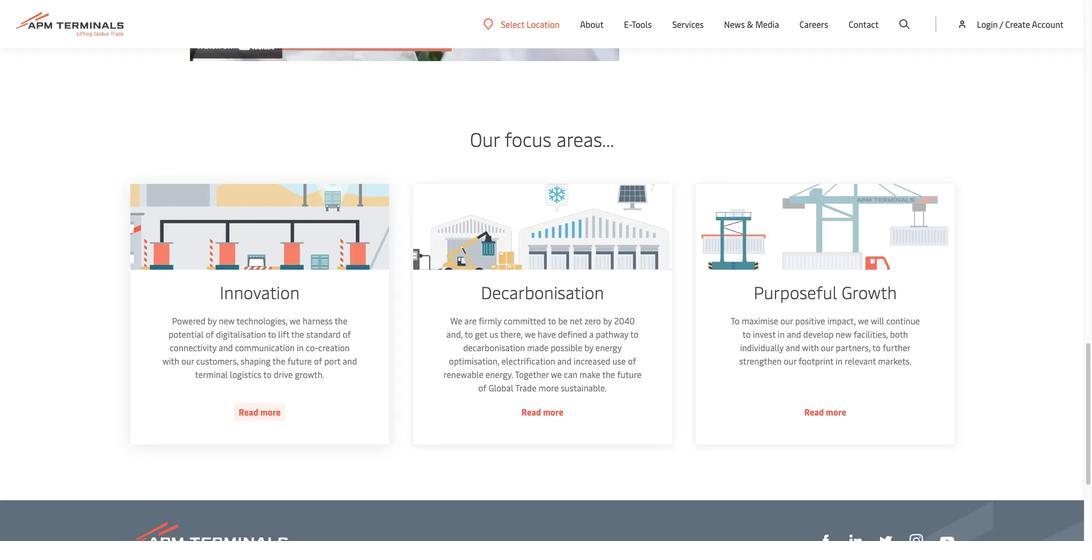 Task type: describe. For each thing, give the bounding box(es) containing it.
decarbonisation
[[463, 342, 525, 354]]

about
[[580, 18, 604, 30]]

are
[[464, 315, 476, 327]]

careers
[[800, 18, 828, 30]]

the up drive
[[272, 355, 285, 367]]

purposeful
[[753, 281, 837, 304]]

by inside 'powered by new technologies, we harness the potential of digitalisation to lift the standard of connectivity and communication in co-creation with our customers, shaping the future of port and terminal logistics to drive growth.'
[[207, 315, 216, 327]]

to left drive
[[263, 369, 271, 381]]

optimisation,
[[448, 355, 499, 367]]

increased
[[573, 355, 610, 367]]

login
[[977, 18, 998, 30]]

areas...
[[557, 126, 614, 152]]

facebook image
[[820, 535, 832, 542]]

drive
[[273, 369, 292, 381]]

tools
[[632, 18, 652, 30]]

in inside 'powered by new technologies, we harness the potential of digitalisation to lift the standard of connectivity and communication in co-creation with our customers, shaping the future of port and terminal logistics to drive growth.'
[[296, 342, 303, 354]]

of right use
[[627, 355, 636, 367]]

relevant
[[844, 355, 876, 367]]

of up connectivity
[[205, 328, 213, 340]]

1 horizontal spatial by
[[584, 342, 593, 354]]

read for purposeful growth
[[804, 406, 824, 418]]

about button
[[580, 0, 604, 48]]

we inside 'powered by new technologies, we harness the potential of digitalisation to lift the standard of connectivity and communication in co-creation with our customers, shaping the future of port and terminal logistics to drive growth.'
[[289, 315, 300, 327]]

to maximise our positive impact, we will continue to invest in and develop new facilities, both individually and with our partners, to further strengthen our  footprint in relevant markets.
[[730, 315, 920, 367]]

possible
[[550, 342, 582, 354]]

e-
[[624, 18, 632, 30]]

and up footprint
[[785, 342, 800, 354]]

new inside "to maximise our positive impact, we will continue to invest in and develop new facilities, both individually and with our partners, to further strengthen our  footprint in relevant markets."
[[835, 328, 851, 340]]

careers button
[[800, 0, 828, 48]]

committed
[[503, 315, 546, 327]]

be
[[558, 315, 567, 327]]

select location
[[501, 18, 560, 30]]

powered
[[172, 315, 205, 327]]

of up creation
[[342, 328, 350, 340]]

sustainable.
[[560, 382, 606, 394]]

the up standard
[[334, 315, 347, 327]]

facilities,
[[853, 328, 888, 340]]

port
[[324, 355, 340, 367]]

zero
[[584, 315, 601, 327]]

use
[[612, 355, 625, 367]]

connectivity
[[169, 342, 216, 354]]

linkedin__x28_alt_x29__3_ link
[[850, 534, 863, 542]]

defined
[[557, 328, 587, 340]]

digitalisation
[[215, 328, 265, 340]]

growth image
[[696, 184, 954, 270]]

more for purposeful growth
[[826, 406, 846, 418]]

we
[[450, 315, 462, 327]]

footprint
[[798, 355, 833, 367]]

instagram link
[[910, 534, 923, 542]]

technologies,
[[236, 315, 287, 327]]

standard
[[306, 328, 340, 340]]

login / create account link
[[957, 0, 1064, 48]]

youtube image
[[940, 537, 954, 542]]

there,
[[500, 328, 522, 340]]

positive
[[795, 315, 825, 327]]

future inside 'powered by new technologies, we harness the potential of digitalisation to lift the standard of connectivity and communication in co-creation with our customers, shaping the future of port and terminal logistics to drive growth.'
[[287, 355, 311, 367]]

the inside we are firmly committed to be net zero by 2040 and, to get us there, we have defined a pathway to decarbonisation made possible by energy optimisation, electrification and increased use of renewable energy. together we can make the future of global trade more sustainable.
[[602, 369, 615, 381]]

read for innovation
[[238, 406, 258, 418]]

login / create account
[[977, 18, 1064, 30]]

instagram image
[[910, 535, 923, 542]]

terminal
[[195, 369, 227, 381]]

shape link
[[820, 534, 832, 542]]

linkedin image
[[850, 535, 863, 542]]

to
[[730, 315, 739, 327]]

markets.
[[878, 355, 911, 367]]

our
[[470, 126, 500, 152]]

services
[[672, 18, 704, 30]]

continue
[[886, 315, 920, 327]]

a
[[589, 328, 593, 340]]

decarbonisation
[[481, 281, 604, 304]]

made
[[527, 342, 548, 354]]

e-tools button
[[624, 0, 652, 48]]

powered by new technologies, we harness the potential of digitalisation to lift the standard of connectivity and communication in co-creation with our customers, shaping the future of port and terminal logistics to drive growth.
[[162, 315, 357, 381]]

select location button
[[484, 18, 560, 30]]

together
[[515, 369, 548, 381]]

media
[[756, 18, 779, 30]]

our focus areas...
[[470, 126, 614, 152]]

communication
[[235, 342, 294, 354]]

with inside 'powered by new technologies, we harness the potential of digitalisation to lift the standard of connectivity and communication in co-creation with our customers, shaping the future of port and terminal logistics to drive growth.'
[[162, 355, 179, 367]]

purposeful growth
[[753, 281, 897, 304]]

partners,
[[835, 342, 870, 354]]

us
[[489, 328, 498, 340]]

develop
[[803, 328, 833, 340]]

strengthen
[[739, 355, 781, 367]]

with inside "to maximise our positive impact, we will continue to invest in and develop new facilities, both individually and with our partners, to further strengthen our  footprint in relevant markets."
[[802, 342, 819, 354]]

can
[[564, 369, 577, 381]]

our inside 'powered by new technologies, we harness the potential of digitalisation to lift the standard of connectivity and communication in co-creation with our customers, shaping the future of port and terminal logistics to drive growth.'
[[181, 355, 194, 367]]

trade
[[515, 382, 536, 394]]

services button
[[672, 0, 704, 48]]



Task type: locate. For each thing, give the bounding box(es) containing it.
read more down 'logistics'
[[238, 406, 280, 418]]

contact button
[[849, 0, 879, 48]]

our
[[780, 315, 793, 327], [821, 342, 833, 354], [181, 355, 194, 367], [783, 355, 796, 367]]

growth
[[841, 281, 897, 304]]

with up footprint
[[802, 342, 819, 354]]

to left be
[[547, 315, 556, 327]]

future up growth.
[[287, 355, 311, 367]]

terminal automation 600 image
[[130, 184, 389, 270]]

2 vertical spatial in
[[835, 355, 842, 367]]

the
[[334, 315, 347, 327], [291, 328, 304, 340], [272, 355, 285, 367], [602, 369, 615, 381]]

global
[[488, 382, 513, 394]]

read more for innovation
[[238, 406, 280, 418]]

read down 'logistics'
[[238, 406, 258, 418]]

1 horizontal spatial in
[[777, 328, 784, 340]]

pathway
[[595, 328, 628, 340]]

in right invest
[[777, 328, 784, 340]]

more
[[538, 382, 558, 394], [260, 406, 280, 418], [543, 406, 563, 418], [826, 406, 846, 418]]

we
[[289, 315, 300, 327], [857, 315, 868, 327], [524, 328, 535, 340], [550, 369, 561, 381]]

1 read from the left
[[238, 406, 258, 418]]

1 vertical spatial new
[[835, 328, 851, 340]]

we left will
[[857, 315, 868, 327]]

more for decarbonisation
[[543, 406, 563, 418]]

to
[[547, 315, 556, 327], [267, 328, 276, 340], [464, 328, 472, 340], [630, 328, 638, 340], [742, 328, 750, 340], [872, 342, 880, 354], [263, 369, 271, 381]]

apmt footer logo image
[[130, 522, 288, 542]]

0 horizontal spatial read more
[[238, 406, 280, 418]]

2 horizontal spatial read
[[804, 406, 824, 418]]

of left global
[[478, 382, 486, 394]]

growth.
[[294, 369, 324, 381]]

0 horizontal spatial new
[[218, 315, 234, 327]]

0 horizontal spatial read
[[238, 406, 258, 418]]

with down connectivity
[[162, 355, 179, 367]]

3 read more from the left
[[804, 406, 846, 418]]

impact,
[[827, 315, 855, 327]]

our left footprint
[[783, 355, 796, 367]]

by up pathway
[[603, 315, 612, 327]]

new
[[218, 315, 234, 327], [835, 328, 851, 340]]

fill 44 link
[[880, 534, 893, 542]]

to left invest
[[742, 328, 750, 340]]

co-
[[305, 342, 318, 354]]

read more down 'trade'
[[521, 406, 563, 418]]

get
[[475, 328, 487, 340]]

we down committed at left bottom
[[524, 328, 535, 340]]

1 horizontal spatial new
[[835, 328, 851, 340]]

and down positive
[[786, 328, 801, 340]]

read down 'trade'
[[521, 406, 541, 418]]

1 horizontal spatial read more
[[521, 406, 563, 418]]

with
[[802, 342, 819, 354], [162, 355, 179, 367]]

0 horizontal spatial future
[[287, 355, 311, 367]]

1 horizontal spatial future
[[617, 369, 641, 381]]

in down partners,
[[835, 355, 842, 367]]

new inside 'powered by new technologies, we harness the potential of digitalisation to lift the standard of connectivity and communication in co-creation with our customers, shaping the future of port and terminal logistics to drive growth.'
[[218, 315, 234, 327]]

make
[[579, 369, 600, 381]]

you tube link
[[940, 534, 954, 542]]

1 read more from the left
[[238, 406, 280, 418]]

electrification
[[501, 355, 555, 367]]

account
[[1032, 18, 1064, 30]]

e-tools
[[624, 18, 652, 30]]

new down impact, at the right bottom
[[835, 328, 851, 340]]

shaping
[[240, 355, 270, 367]]

by
[[207, 315, 216, 327], [603, 315, 612, 327], [584, 342, 593, 354]]

our down connectivity
[[181, 355, 194, 367]]

1 vertical spatial with
[[162, 355, 179, 367]]

energy
[[595, 342, 621, 354]]

to down facilities, at right
[[872, 342, 880, 354]]

create
[[1005, 18, 1030, 30]]

maximise
[[741, 315, 778, 327]]

read more down footprint
[[804, 406, 846, 418]]

customers,
[[196, 355, 238, 367]]

news
[[724, 18, 745, 30]]

2 read more from the left
[[521, 406, 563, 418]]

renewable
[[443, 369, 483, 381]]

to left lift
[[267, 328, 276, 340]]

we left can
[[550, 369, 561, 381]]

energy.
[[485, 369, 513, 381]]

0 vertical spatial new
[[218, 315, 234, 327]]

logistics
[[229, 369, 261, 381]]

read for decarbonisation
[[521, 406, 541, 418]]

select
[[501, 18, 525, 30]]

in
[[777, 328, 784, 340], [296, 342, 303, 354], [835, 355, 842, 367]]

0 horizontal spatial by
[[207, 315, 216, 327]]

and,
[[446, 328, 462, 340]]

both
[[890, 328, 908, 340]]

0 vertical spatial with
[[802, 342, 819, 354]]

our down develop
[[821, 342, 833, 354]]

news & media
[[724, 18, 779, 30]]

1 vertical spatial in
[[296, 342, 303, 354]]

to down the 2040
[[630, 328, 638, 340]]

read down footprint
[[804, 406, 824, 418]]

2040
[[614, 315, 634, 327]]

new up digitalisation
[[218, 315, 234, 327]]

net
[[569, 315, 582, 327]]

/
[[1000, 18, 1003, 30]]

by down a
[[584, 342, 593, 354]]

invest
[[752, 328, 775, 340]]

focus
[[505, 126, 552, 152]]

the down use
[[602, 369, 615, 381]]

twitter image
[[880, 535, 893, 542]]

1 vertical spatial future
[[617, 369, 641, 381]]

the right lift
[[291, 328, 304, 340]]

read more for purposeful growth
[[804, 406, 846, 418]]

0 horizontal spatial with
[[162, 355, 179, 367]]

will
[[870, 315, 884, 327]]

0 horizontal spatial in
[[296, 342, 303, 354]]

and down possible
[[557, 355, 571, 367]]

we inside "to maximise our positive impact, we will continue to invest in and develop new facilities, both individually and with our partners, to further strengthen our  footprint in relevant markets."
[[857, 315, 868, 327]]

have
[[537, 328, 555, 340]]

to left the get
[[464, 328, 472, 340]]

0 vertical spatial in
[[777, 328, 784, 340]]

2 horizontal spatial read more
[[804, 406, 846, 418]]

we are firmly committed to be net zero by 2040 and, to get us there, we have defined a pathway to decarbonisation made possible by energy optimisation, electrification and increased use of renewable energy. together we can make the future of global trade more sustainable.
[[443, 315, 641, 394]]

future
[[287, 355, 311, 367], [617, 369, 641, 381]]

potential
[[168, 328, 203, 340]]

1 horizontal spatial with
[[802, 342, 819, 354]]

harness
[[302, 315, 332, 327]]

firmly
[[478, 315, 501, 327]]

2 horizontal spatial by
[[603, 315, 612, 327]]

we left harness
[[289, 315, 300, 327]]

2 horizontal spatial in
[[835, 355, 842, 367]]

individually
[[740, 342, 783, 354]]

future down use
[[617, 369, 641, 381]]

read more for decarbonisation
[[521, 406, 563, 418]]

decarb image
[[413, 184, 671, 270]]

more for innovation
[[260, 406, 280, 418]]

&
[[747, 18, 753, 30]]

of left port on the left bottom of page
[[313, 355, 322, 367]]

read more
[[238, 406, 280, 418], [521, 406, 563, 418], [804, 406, 846, 418]]

further
[[882, 342, 910, 354]]

our left positive
[[780, 315, 793, 327]]

0 vertical spatial future
[[287, 355, 311, 367]]

in left co-
[[296, 342, 303, 354]]

more inside we are firmly committed to be net zero by 2040 and, to get us there, we have defined a pathway to decarbonisation made possible by energy optimisation, electrification and increased use of renewable energy. together we can make the future of global trade more sustainable.
[[538, 382, 558, 394]]

future inside we are firmly committed to be net zero by 2040 and, to get us there, we have defined a pathway to decarbonisation made possible by energy optimisation, electrification and increased use of renewable energy. together we can make the future of global trade more sustainable.
[[617, 369, 641, 381]]

read
[[238, 406, 258, 418], [521, 406, 541, 418], [804, 406, 824, 418]]

2 read from the left
[[521, 406, 541, 418]]

and right port on the left bottom of page
[[342, 355, 357, 367]]

and up customers,
[[218, 342, 232, 354]]

and inside we are firmly committed to be net zero by 2040 and, to get us there, we have defined a pathway to decarbonisation made possible by energy optimisation, electrification and increased use of renewable energy. together we can make the future of global trade more sustainable.
[[557, 355, 571, 367]]

and
[[786, 328, 801, 340], [218, 342, 232, 354], [785, 342, 800, 354], [342, 355, 357, 367], [557, 355, 571, 367]]

1 horizontal spatial read
[[521, 406, 541, 418]]

3 read from the left
[[804, 406, 824, 418]]

by right powered
[[207, 315, 216, 327]]

lift
[[278, 328, 289, 340]]



Task type: vqa. For each thing, say whether or not it's contained in the screenshot.
Country on the bottom left of page
no



